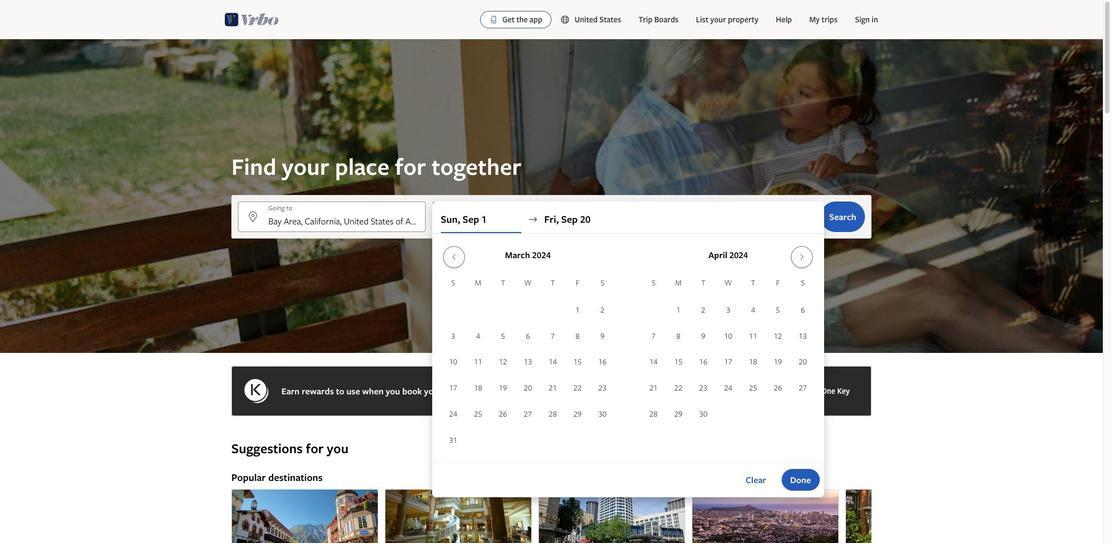 Task type: vqa. For each thing, say whether or not it's contained in the screenshot.
'january 2024' 'element' on the bottom of page
no



Task type: locate. For each thing, give the bounding box(es) containing it.
leavenworth featuring a small town or village and street scenes image
[[232, 489, 379, 543]]

directional image
[[528, 215, 538, 224]]

application inside wizard region
[[441, 242, 816, 454]]

main content
[[0, 39, 1104, 543]]

march 2024 element
[[441, 277, 615, 454]]

downtown seattle featuring a skyscraper, a city and street scenes image
[[539, 489, 686, 543]]

application
[[441, 242, 816, 454]]



Task type: describe. For each thing, give the bounding box(es) containing it.
las vegas featuring interior views image
[[385, 489, 532, 543]]

small image
[[561, 15, 575, 25]]

vrbo logo image
[[225, 11, 279, 28]]

wizard region
[[0, 39, 1104, 497]]

download the app button image
[[490, 15, 498, 24]]

show previous card image
[[225, 529, 238, 538]]

april 2024 element
[[642, 277, 816, 428]]

makiki - lower punchbowl - tantalus showing landscape views, a sunset and a city image
[[692, 489, 839, 543]]

recently viewed region
[[225, 423, 879, 440]]

gastown showing signage, street scenes and outdoor eating image
[[846, 489, 993, 543]]

show next card image
[[866, 529, 879, 538]]

next month image
[[796, 253, 809, 261]]

previous month image
[[448, 253, 461, 261]]



